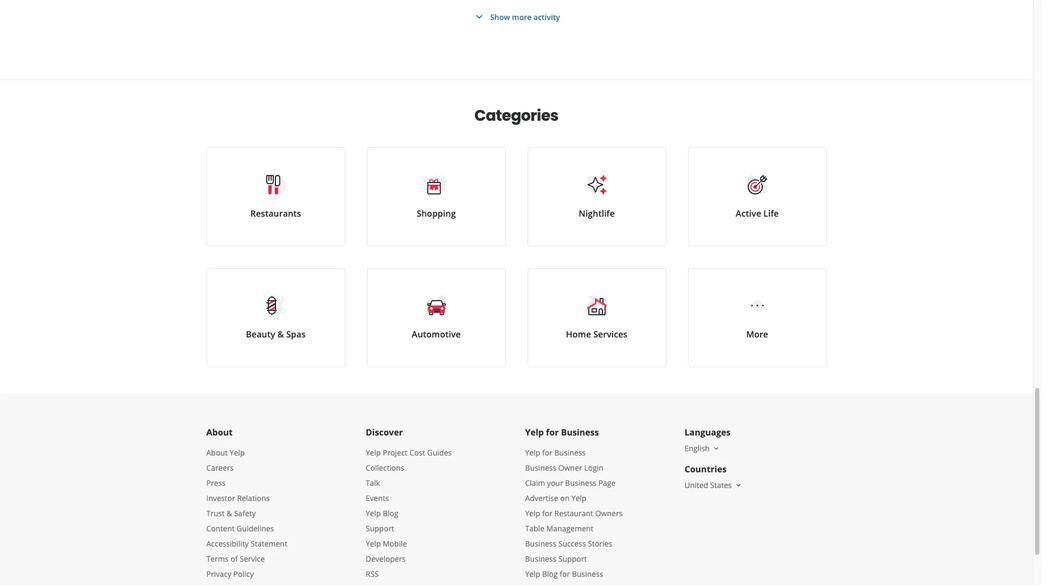 Task type: describe. For each thing, give the bounding box(es) containing it.
yelp down 'business support' link
[[525, 569, 540, 580]]

category navigation section navigation
[[195, 80, 837, 394]]

guides
[[427, 448, 452, 458]]

on
[[560, 493, 569, 504]]

business success stories link
[[525, 539, 612, 549]]

countries
[[685, 464, 727, 476]]

home services
[[566, 329, 627, 340]]

developers
[[366, 554, 406, 564]]

business up 'yelp for business' link
[[561, 427, 599, 439]]

yelp up table
[[525, 509, 540, 519]]

careers
[[206, 463, 234, 473]]

events link
[[366, 493, 389, 504]]

business up the owner
[[554, 448, 586, 458]]

for up business owner login link
[[542, 448, 552, 458]]

safety
[[234, 509, 256, 519]]

investor
[[206, 493, 235, 504]]

business up yelp blog for business link
[[525, 554, 556, 564]]

content
[[206, 524, 235, 534]]

support inside yelp for business business owner login claim your business page advertise on yelp yelp for restaurant owners table management business success stories business support yelp blog for business
[[558, 554, 587, 564]]

for up 'yelp for business' link
[[546, 427, 559, 439]]

about yelp link
[[206, 448, 245, 458]]

table management link
[[525, 524, 593, 534]]

login
[[584, 463, 603, 473]]

yelp up collections
[[366, 448, 381, 458]]

business down table
[[525, 539, 556, 549]]

more link
[[688, 268, 827, 368]]

trust & safety link
[[206, 509, 256, 519]]

talk
[[366, 478, 380, 489]]

show more activity
[[490, 12, 560, 22]]

restaurants link
[[206, 147, 345, 247]]

accessibility
[[206, 539, 249, 549]]

english
[[685, 444, 710, 454]]

claim
[[525, 478, 545, 489]]

more
[[512, 12, 532, 22]]

business support link
[[525, 554, 587, 564]]

management
[[546, 524, 593, 534]]

yelp down the events
[[366, 509, 381, 519]]

home services link
[[527, 268, 666, 368]]

active
[[736, 208, 761, 220]]

guidelines
[[237, 524, 274, 534]]

spas
[[286, 329, 306, 340]]

restaurants
[[250, 208, 301, 220]]

claim your business page link
[[525, 478, 616, 489]]

press link
[[206, 478, 225, 489]]

yelp for business link
[[525, 448, 586, 458]]

active life link
[[688, 147, 827, 247]]

show
[[490, 12, 510, 22]]

yelp for restaurant owners link
[[525, 509, 623, 519]]

collections link
[[366, 463, 404, 473]]

beauty
[[246, 329, 275, 340]]

rss link
[[366, 569, 379, 580]]

nightlife
[[579, 208, 615, 220]]

terms
[[206, 554, 229, 564]]

business down stories
[[572, 569, 603, 580]]

project
[[383, 448, 407, 458]]

yelp blog link
[[366, 509, 398, 519]]

careers link
[[206, 463, 234, 473]]

automotive link
[[367, 268, 506, 368]]

activity
[[534, 12, 560, 22]]

privacy
[[206, 569, 231, 580]]

16 chevron down v2 image for languages
[[712, 445, 721, 453]]

show more activity button
[[473, 10, 560, 23]]

developers link
[[366, 554, 406, 564]]

trust
[[206, 509, 225, 519]]

yelp right on
[[571, 493, 586, 504]]

about yelp careers press investor relations trust & safety content guidelines accessibility statement terms of service privacy policy
[[206, 448, 287, 580]]

life
[[763, 208, 779, 220]]

yelp for business business owner login claim your business page advertise on yelp yelp for restaurant owners table management business success stories business support yelp blog for business
[[525, 448, 623, 580]]

united
[[685, 480, 708, 491]]

for down 'business support' link
[[560, 569, 570, 580]]

yelp mobile link
[[366, 539, 407, 549]]

automotive
[[412, 329, 461, 340]]

table
[[525, 524, 544, 534]]

advertise
[[525, 493, 558, 504]]



Task type: vqa. For each thing, say whether or not it's contained in the screenshot.


Task type: locate. For each thing, give the bounding box(es) containing it.
advertise on yelp link
[[525, 493, 586, 504]]

page
[[598, 478, 616, 489]]

of
[[231, 554, 238, 564]]

discover
[[366, 427, 403, 439]]

blog up "support" link
[[383, 509, 398, 519]]

terms of service link
[[206, 554, 265, 564]]

collections
[[366, 463, 404, 473]]

home
[[566, 329, 591, 340]]

1 about from the top
[[206, 427, 233, 439]]

talk link
[[366, 478, 380, 489]]

services
[[593, 329, 627, 340]]

1 vertical spatial support
[[558, 554, 587, 564]]

0 vertical spatial blog
[[383, 509, 398, 519]]

restaurant
[[554, 509, 593, 519]]

privacy policy link
[[206, 569, 254, 580]]

support down the success
[[558, 554, 587, 564]]

more
[[746, 329, 768, 340]]

& right "trust"
[[227, 509, 232, 519]]

blog
[[383, 509, 398, 519], [542, 569, 558, 580]]

yelp up claim
[[525, 448, 540, 458]]

yelp
[[525, 427, 544, 439], [230, 448, 245, 458], [366, 448, 381, 458], [525, 448, 540, 458], [571, 493, 586, 504], [366, 509, 381, 519], [525, 509, 540, 519], [366, 539, 381, 549], [525, 569, 540, 580]]

shopping link
[[367, 147, 506, 247]]

0 vertical spatial 16 chevron down v2 image
[[712, 445, 721, 453]]

& left spas
[[277, 329, 284, 340]]

yelp up careers link
[[230, 448, 245, 458]]

owner
[[558, 463, 582, 473]]

yelp up 'yelp for business' link
[[525, 427, 544, 439]]

about inside about yelp careers press investor relations trust & safety content guidelines accessibility statement terms of service privacy policy
[[206, 448, 228, 458]]

policy
[[233, 569, 254, 580]]

cost
[[409, 448, 425, 458]]

beauty & spas link
[[206, 268, 345, 368]]

& inside category navigation section navigation
[[277, 329, 284, 340]]

16 chevron down v2 image for countries
[[734, 481, 743, 490]]

for
[[546, 427, 559, 439], [542, 448, 552, 458], [542, 509, 552, 519], [560, 569, 570, 580]]

success
[[558, 539, 586, 549]]

about
[[206, 427, 233, 439], [206, 448, 228, 458]]

english button
[[685, 444, 721, 454]]

shopping
[[417, 208, 456, 220]]

0 horizontal spatial 16 chevron down v2 image
[[712, 445, 721, 453]]

active life
[[736, 208, 779, 220]]

1 vertical spatial 16 chevron down v2 image
[[734, 481, 743, 490]]

24 chevron down v2 image
[[473, 10, 486, 23]]

content guidelines link
[[206, 524, 274, 534]]

beauty & spas
[[246, 329, 306, 340]]

united states
[[685, 480, 732, 491]]

yelp for business
[[525, 427, 599, 439]]

yelp down "support" link
[[366, 539, 381, 549]]

about up about yelp link
[[206, 427, 233, 439]]

for down advertise on the bottom right
[[542, 509, 552, 519]]

mobile
[[383, 539, 407, 549]]

1 horizontal spatial support
[[558, 554, 587, 564]]

yelp project cost guides collections talk events yelp blog support yelp mobile developers rss
[[366, 448, 452, 580]]

support
[[366, 524, 394, 534], [558, 554, 587, 564]]

your
[[547, 478, 563, 489]]

0 horizontal spatial blog
[[383, 509, 398, 519]]

about for about
[[206, 427, 233, 439]]

1 horizontal spatial blog
[[542, 569, 558, 580]]

yelp inside about yelp careers press investor relations trust & safety content guidelines accessibility statement terms of service privacy policy
[[230, 448, 245, 458]]

1 vertical spatial about
[[206, 448, 228, 458]]

stories
[[588, 539, 612, 549]]

1 vertical spatial &
[[227, 509, 232, 519]]

0 vertical spatial &
[[277, 329, 284, 340]]

16 chevron down v2 image right 'states'
[[734, 481, 743, 490]]

0 vertical spatial about
[[206, 427, 233, 439]]

statement
[[251, 539, 287, 549]]

nightlife link
[[527, 147, 666, 247]]

owners
[[595, 509, 623, 519]]

business owner login link
[[525, 463, 603, 473]]

investor relations link
[[206, 493, 270, 504]]

blog inside yelp project cost guides collections talk events yelp blog support yelp mobile developers rss
[[383, 509, 398, 519]]

business down the owner
[[565, 478, 596, 489]]

states
[[710, 480, 732, 491]]

business up claim
[[525, 463, 556, 473]]

16 chevron down v2 image down languages
[[712, 445, 721, 453]]

support link
[[366, 524, 394, 534]]

rss
[[366, 569, 379, 580]]

blog inside yelp for business business owner login claim your business page advertise on yelp yelp for restaurant owners table management business success stories business support yelp blog for business
[[542, 569, 558, 580]]

about up careers link
[[206, 448, 228, 458]]

business
[[561, 427, 599, 439], [554, 448, 586, 458], [525, 463, 556, 473], [565, 478, 596, 489], [525, 539, 556, 549], [525, 554, 556, 564], [572, 569, 603, 580]]

categories
[[474, 105, 558, 126]]

blog down 'business support' link
[[542, 569, 558, 580]]

16 chevron down v2 image inside united states popup button
[[734, 481, 743, 490]]

0 horizontal spatial &
[[227, 509, 232, 519]]

yelp blog for business link
[[525, 569, 603, 580]]

16 chevron down v2 image inside english popup button
[[712, 445, 721, 453]]

press
[[206, 478, 225, 489]]

accessibility statement link
[[206, 539, 287, 549]]

languages
[[685, 427, 731, 439]]

16 chevron down v2 image
[[712, 445, 721, 453], [734, 481, 743, 490]]

1 horizontal spatial &
[[277, 329, 284, 340]]

0 vertical spatial support
[[366, 524, 394, 534]]

support inside yelp project cost guides collections talk events yelp blog support yelp mobile developers rss
[[366, 524, 394, 534]]

1 vertical spatial blog
[[542, 569, 558, 580]]

relations
[[237, 493, 270, 504]]

support down yelp blog link
[[366, 524, 394, 534]]

1 horizontal spatial 16 chevron down v2 image
[[734, 481, 743, 490]]

about for about yelp careers press investor relations trust & safety content guidelines accessibility statement terms of service privacy policy
[[206, 448, 228, 458]]

2 about from the top
[[206, 448, 228, 458]]

united states button
[[685, 480, 743, 491]]

service
[[240, 554, 265, 564]]

& inside about yelp careers press investor relations trust & safety content guidelines accessibility statement terms of service privacy policy
[[227, 509, 232, 519]]

events
[[366, 493, 389, 504]]

0 horizontal spatial support
[[366, 524, 394, 534]]



